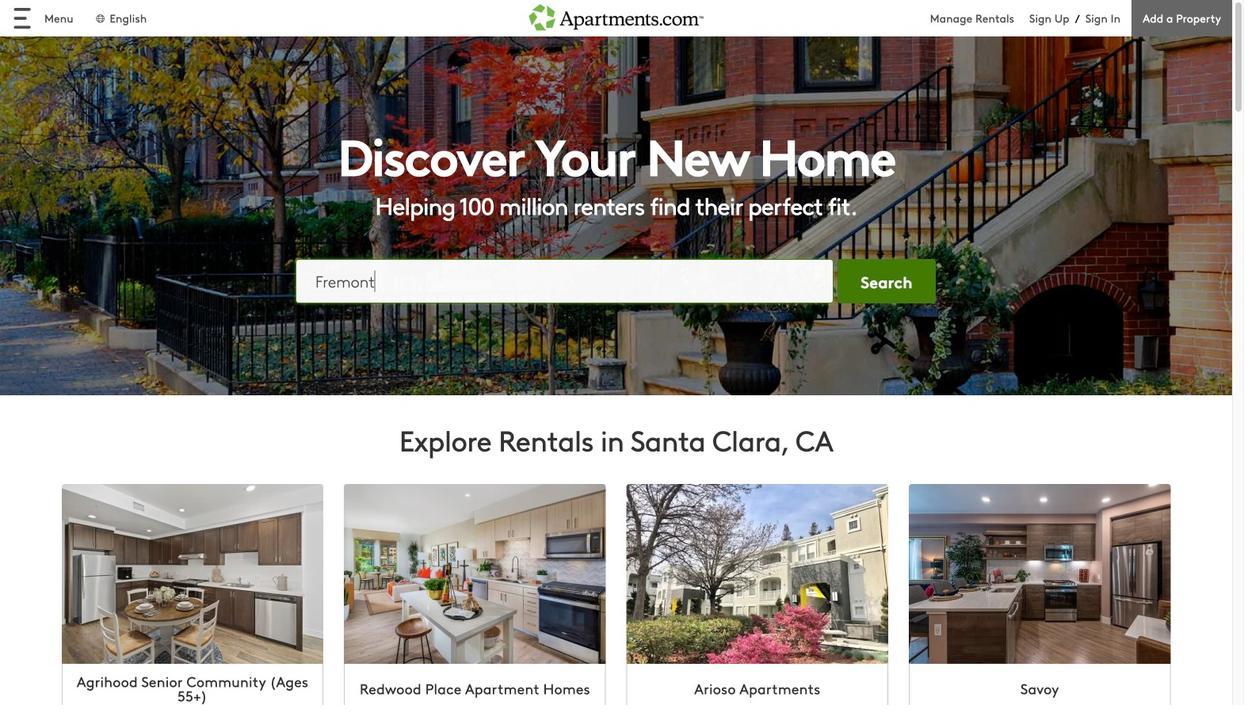 Task type: vqa. For each thing, say whether or not it's contained in the screenshot.
Mar. 7
no



Task type: describe. For each thing, give the bounding box(es) containing it.
Search by Location or Point of Interest text field
[[296, 259, 834, 304]]



Task type: locate. For each thing, give the bounding box(es) containing it.
apartments.com logo image
[[529, 0, 704, 31]]



